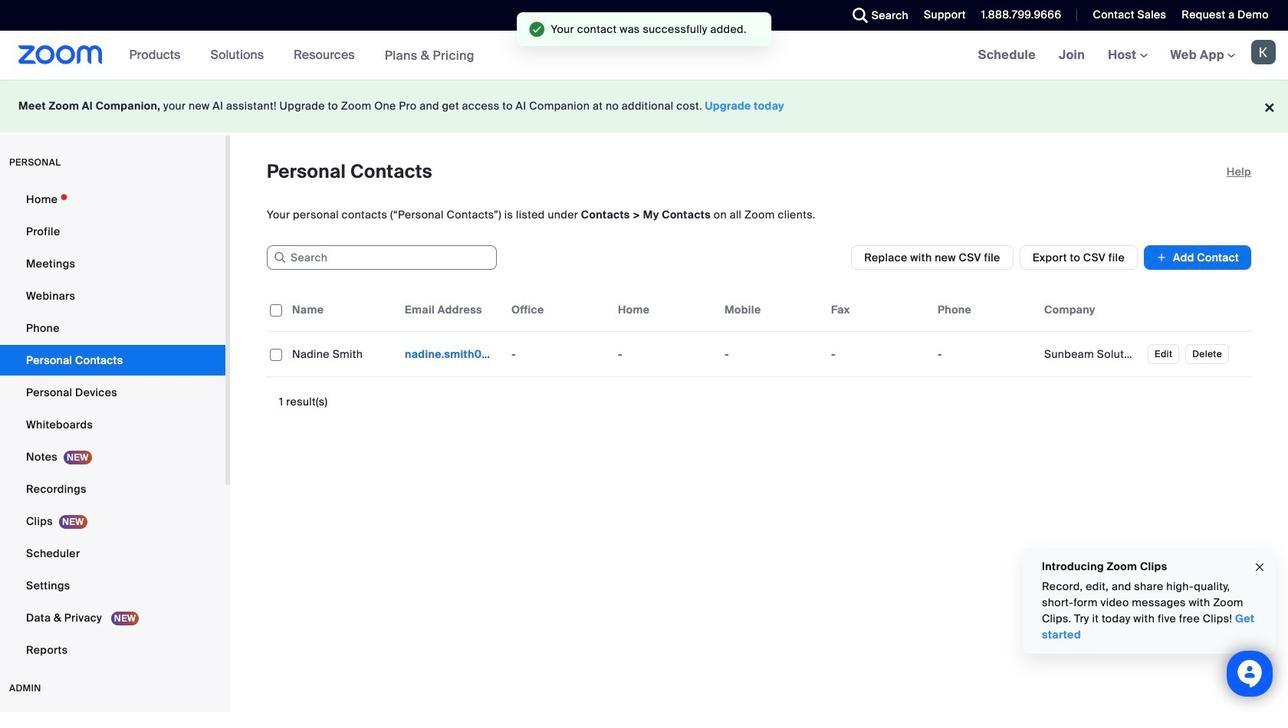 Task type: describe. For each thing, give the bounding box(es) containing it.
add image
[[1157, 250, 1167, 265]]

product information navigation
[[118, 31, 486, 81]]

Search Contacts Input text field
[[267, 245, 497, 270]]

meetings navigation
[[967, 31, 1289, 81]]



Task type: locate. For each thing, give the bounding box(es) containing it.
banner
[[0, 31, 1289, 81]]

footer
[[0, 80, 1289, 133]]

close image
[[1254, 559, 1266, 576]]

1 cell from the left
[[399, 339, 505, 370]]

cell
[[399, 339, 505, 370], [932, 339, 1039, 370], [1039, 339, 1145, 370]]

application
[[267, 288, 1252, 377]]

2 cell from the left
[[932, 339, 1039, 370]]

profile picture image
[[1252, 40, 1276, 64]]

zoom logo image
[[18, 45, 102, 64]]

success image
[[529, 21, 545, 37]]

personal menu menu
[[0, 184, 226, 667]]

3 cell from the left
[[1039, 339, 1145, 370]]



Task type: vqa. For each thing, say whether or not it's contained in the screenshot.
the top right image
no



